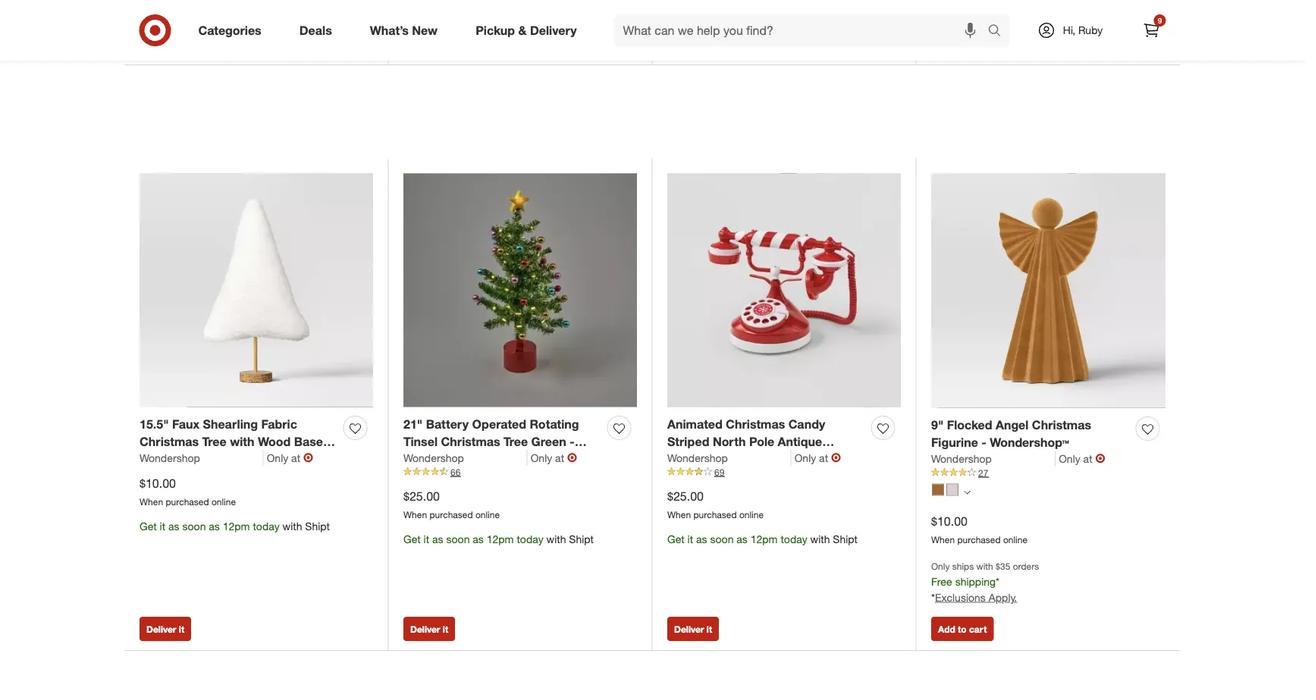 Task type: locate. For each thing, give the bounding box(es) containing it.
purchased for tinsel
[[430, 509, 473, 520]]

1 tree from the left
[[202, 434, 227, 449]]

only at ¬ for 21" battery operated rotating tinsel christmas tree green - wondershop™
[[531, 450, 578, 465]]

add to cart for add to cart button under within
[[146, 37, 195, 49]]

what's new link
[[357, 14, 457, 47]]

1 $25.00 when purchased online from the left
[[404, 489, 500, 520]]

with up 'shipping'
[[977, 560, 994, 572]]

orders
[[1014, 560, 1040, 572]]

today for animated christmas candy striped north pole antique telephone - wondershop™
[[781, 532, 808, 546]]

deliver it button
[[140, 617, 191, 641], [404, 617, 455, 641], [668, 617, 720, 641]]

white
[[281, 452, 314, 466]]

2 $25.00 when purchased online from the left
[[668, 489, 764, 520]]

$25.00 when purchased online
[[404, 489, 500, 520], [668, 489, 764, 520]]

add for add to cart button under check nearby stores button
[[675, 37, 692, 49]]

0 horizontal spatial deliver
[[146, 623, 176, 635]]

1 $25.00 from the left
[[404, 489, 440, 504]]

hours
[[213, 5, 239, 18]]

online down 66 link
[[476, 509, 500, 520]]

2 tree from the left
[[504, 434, 528, 449]]

9"
[[932, 418, 944, 433]]

at up "27" link
[[1084, 452, 1093, 465]]

1 horizontal spatial today
[[517, 532, 544, 546]]

check stores button
[[932, 31, 999, 55]]

check left search button
[[939, 37, 965, 49]]

add down exclusions
[[939, 623, 956, 635]]

3 deliver from the left
[[675, 623, 705, 635]]

15.5" faux shearling fabric christmas tree with wood base figurine - wondershop™ white
[[140, 417, 323, 466]]

battery
[[426, 417, 469, 432]]

figurine down flocked
[[932, 435, 979, 450]]

what's
[[370, 23, 409, 38]]

- down flocked
[[982, 435, 987, 450]]

only down antique
[[795, 451, 817, 465]]

deliver it
[[146, 623, 185, 635], [411, 623, 449, 635], [675, 623, 713, 635]]

add to cart
[[146, 37, 195, 49], [411, 37, 459, 49], [675, 37, 723, 49], [939, 623, 988, 635]]

- down the north
[[730, 452, 735, 466]]

2 deliver from the left
[[411, 623, 441, 635]]

$10.00 down 15.5" on the bottom left of the page
[[140, 476, 176, 491]]

0 horizontal spatial 12pm
[[223, 519, 250, 533]]

wondershop™ down angel
[[991, 435, 1070, 450]]

2 horizontal spatial deliver it
[[675, 623, 713, 635]]

¬ down base
[[304, 450, 313, 465]]

christmas right angel
[[1033, 418, 1092, 433]]

1 horizontal spatial $10.00 when purchased online
[[932, 514, 1028, 545]]

christmas up pole
[[726, 417, 786, 432]]

0 horizontal spatial *
[[932, 591, 936, 604]]

at down base
[[291, 451, 301, 465]]

to
[[166, 37, 175, 49], [430, 37, 439, 49], [694, 37, 703, 49], [959, 623, 967, 635]]

0 horizontal spatial $25.00 when purchased online
[[404, 489, 500, 520]]

deliver
[[146, 623, 176, 635], [411, 623, 441, 635], [675, 623, 705, 635]]

0 horizontal spatial deliver it button
[[140, 617, 191, 641]]

christmas inside 15.5" faux shearling fabric christmas tree with wood base figurine - wondershop™ white
[[140, 434, 199, 449]]

1 horizontal spatial get
[[404, 532, 421, 546]]

0 horizontal spatial get
[[140, 519, 157, 533]]

27 link
[[932, 466, 1166, 480]]

1 horizontal spatial deliver
[[411, 623, 441, 635]]

wondershop™ down "tinsel"
[[404, 452, 483, 466]]

get it as soon as 12pm today with shipt for wood
[[140, 519, 330, 533]]

$10.00 when purchased online for christmas
[[140, 476, 236, 507]]

deals
[[300, 23, 332, 38]]

with down 'shearling'
[[230, 434, 255, 449]]

figurine
[[932, 435, 979, 450], [140, 452, 187, 466]]

online
[[212, 496, 236, 507], [476, 509, 500, 520], [740, 509, 764, 520], [1004, 534, 1028, 545]]

at for animated christmas candy striped north pole antique telephone - wondershop™
[[820, 451, 829, 465]]

0 vertical spatial $10.00
[[140, 476, 176, 491]]

0 horizontal spatial shipt
[[305, 519, 330, 533]]

get
[[140, 519, 157, 533], [404, 532, 421, 546], [668, 532, 685, 546]]

1 horizontal spatial tree
[[504, 434, 528, 449]]

at for 21" battery operated rotating tinsel christmas tree green - wondershop™
[[556, 451, 565, 465]]

only at ¬
[[267, 450, 313, 465], [531, 450, 578, 465], [795, 450, 842, 465], [1060, 451, 1106, 466]]

1 horizontal spatial $25.00 when purchased online
[[668, 489, 764, 520]]

only up free
[[932, 560, 950, 572]]

0 vertical spatial *
[[996, 575, 1000, 588]]

shipt
[[305, 519, 330, 533], [569, 532, 594, 546], [833, 532, 858, 546]]

with down 69 link
[[811, 532, 831, 546]]

stores
[[737, 5, 766, 18], [968, 37, 993, 49]]

online for telephone
[[740, 509, 764, 520]]

wondershop link up '66'
[[404, 450, 528, 466]]

1 horizontal spatial $25.00
[[668, 489, 704, 504]]

only down wood
[[267, 451, 289, 465]]

cart for add to cart button below exclusions
[[970, 623, 988, 635]]

deliver for 15.5" faux shearling fabric christmas tree with wood base figurine - wondershop™ white
[[146, 623, 176, 635]]

0 vertical spatial check
[[668, 5, 698, 18]]

today for 21" battery operated rotating tinsel christmas tree green - wondershop™
[[517, 532, 544, 546]]

check
[[668, 5, 698, 18], [939, 37, 965, 49]]

66 link
[[404, 466, 637, 479]]

¬ for 15.5" faux shearling fabric christmas tree with wood base figurine - wondershop™ white
[[304, 450, 313, 465]]

2 deliver it button from the left
[[404, 617, 455, 641]]

base
[[294, 434, 323, 449]]

$10.00 down pink icon
[[932, 514, 968, 529]]

purchased up ships
[[958, 534, 1001, 545]]

when
[[140, 496, 163, 507], [404, 509, 427, 520], [668, 509, 691, 520], [932, 534, 956, 545]]

1 deliver from the left
[[146, 623, 176, 635]]

all colors image
[[965, 489, 971, 496]]

wondershop down "tinsel"
[[404, 451, 464, 465]]

1 deliver it button from the left
[[140, 617, 191, 641]]

at
[[291, 451, 301, 465], [556, 451, 565, 465], [820, 451, 829, 465], [1084, 452, 1093, 465]]

wondershop™
[[991, 435, 1070, 450], [198, 452, 278, 466], [404, 452, 483, 466], [738, 452, 818, 466]]

12pm for green
[[487, 532, 514, 546]]

add to cart right what's
[[411, 37, 459, 49]]

tree
[[202, 434, 227, 449], [504, 434, 528, 449]]

operated
[[472, 417, 527, 432]]

15.5" faux shearling fabric christmas tree with wood base figurine - wondershop™ white image
[[140, 173, 373, 407], [140, 173, 373, 407]]

$10.00 when purchased online down 15.5" faux shearling fabric christmas tree with wood base figurine - wondershop™ white
[[140, 476, 236, 507]]

wondershop link for pole
[[668, 450, 792, 466]]

0 horizontal spatial today
[[253, 519, 280, 533]]

add to cart for add to cart button to the left of pickup
[[411, 37, 459, 49]]

free
[[932, 575, 953, 588]]

add to cart down exclusions
[[939, 623, 988, 635]]

add to cart button down check nearby stores button
[[668, 31, 730, 55]]

cart down exclusions apply. link
[[970, 623, 988, 635]]

2 horizontal spatial deliver it button
[[668, 617, 720, 641]]

check left nearby
[[668, 5, 698, 18]]

wondershop™ down pole
[[738, 452, 818, 466]]

purchased down 69
[[694, 509, 737, 520]]

animated christmas candy striped north pole antique telephone - wondershop™ image
[[668, 173, 902, 407], [668, 173, 902, 407]]

add to cart button
[[140, 31, 202, 55], [404, 31, 466, 55], [668, 31, 730, 55], [932, 617, 994, 641]]

$25.00 when purchased online down '66'
[[404, 489, 500, 520]]

wondershop for christmas
[[140, 451, 200, 465]]

¬ up "27" link
[[1096, 451, 1106, 466]]

online down 15.5" faux shearling fabric christmas tree with wood base figurine - wondershop™ white
[[212, 496, 236, 507]]

deliver it for 21" battery operated rotating tinsel christmas tree green - wondershop™
[[411, 623, 449, 635]]

christmas
[[726, 417, 786, 432], [1033, 418, 1092, 433], [140, 434, 199, 449], [441, 434, 501, 449]]

add down ready
[[146, 37, 164, 49]]

wondershop link for christmas
[[404, 450, 528, 466]]

deliver for animated christmas candy striped north pole antique telephone - wondershop™
[[675, 623, 705, 635]]

$25.00 when purchased online down 69
[[668, 489, 764, 520]]

1 horizontal spatial *
[[996, 575, 1000, 588]]

with down 66 link
[[547, 532, 566, 546]]

1 vertical spatial figurine
[[140, 452, 187, 466]]

What can we help you find? suggestions appear below search field
[[614, 14, 992, 47]]

wondershop down 15.5" on the bottom left of the page
[[140, 451, 200, 465]]

deals link
[[287, 14, 351, 47]]

christmas inside "21" battery operated rotating tinsel christmas tree green - wondershop™"
[[441, 434, 501, 449]]

$25.00 when purchased online for tinsel
[[404, 489, 500, 520]]

add right what's
[[411, 37, 428, 49]]

0 horizontal spatial tree
[[202, 434, 227, 449]]

$10.00 for 15.5" faux shearling fabric christmas tree with wood base figurine - wondershop™ white
[[140, 476, 176, 491]]

striped
[[668, 434, 710, 449]]

deliver it for animated christmas candy striped north pole antique telephone - wondershop™
[[675, 623, 713, 635]]

wondershop™ down 'shearling'
[[198, 452, 278, 466]]

- inside "21" battery operated rotating tinsel christmas tree green - wondershop™"
[[570, 434, 575, 449]]

caramel image
[[933, 484, 945, 496]]

¬ for 9" flocked angel christmas figurine - wondershop™
[[1096, 451, 1106, 466]]

2 deliver it from the left
[[411, 623, 449, 635]]

shipt for 21" battery operated rotating tinsel christmas tree green - wondershop™
[[569, 532, 594, 546]]

categories link
[[186, 14, 281, 47]]

1 vertical spatial $10.00
[[932, 514, 968, 529]]

3 deliver it from the left
[[675, 623, 713, 635]]

0 horizontal spatial get it as soon as 12pm today with shipt
[[140, 519, 330, 533]]

0 horizontal spatial deliver it
[[146, 623, 185, 635]]

*
[[996, 575, 1000, 588], [932, 591, 936, 604]]

with for 21" battery operated rotating tinsel christmas tree green - wondershop™
[[547, 532, 566, 546]]

2 horizontal spatial today
[[781, 532, 808, 546]]

soon for north
[[711, 532, 734, 546]]

1 horizontal spatial stores
[[968, 37, 993, 49]]

online for green
[[476, 509, 500, 520]]

- inside 15.5" faux shearling fabric christmas tree with wood base figurine - wondershop™ white
[[190, 452, 195, 466]]

¬ down the rotating
[[568, 450, 578, 465]]

only at ¬ down green
[[531, 450, 578, 465]]

0 horizontal spatial stores
[[737, 5, 766, 18]]

0 horizontal spatial $10.00 when purchased online
[[140, 476, 236, 507]]

0 vertical spatial $10.00 when purchased online
[[140, 476, 236, 507]]

21" battery operated rotating tinsel christmas tree green - wondershop™
[[404, 417, 579, 466]]

only
[[267, 451, 289, 465], [531, 451, 553, 465], [795, 451, 817, 465], [1060, 452, 1081, 465], [932, 560, 950, 572]]

pickup & delivery
[[476, 23, 577, 38]]

1 horizontal spatial get it as soon as 12pm today with shipt
[[404, 532, 594, 546]]

pickup & delivery link
[[463, 14, 596, 47]]

2 horizontal spatial soon
[[711, 532, 734, 546]]

christmas down 15.5" on the bottom left of the page
[[140, 434, 199, 449]]

as
[[168, 519, 180, 533], [209, 519, 220, 533], [433, 532, 444, 546], [473, 532, 484, 546], [697, 532, 708, 546], [737, 532, 748, 546]]

add down check nearby stores button
[[675, 37, 692, 49]]

purchased down '66'
[[430, 509, 473, 520]]

to down ready
[[166, 37, 175, 49]]

* down free
[[932, 591, 936, 604]]

2 horizontal spatial 12pm
[[751, 532, 778, 546]]

- right green
[[570, 434, 575, 449]]

1 horizontal spatial deliver it button
[[404, 617, 455, 641]]

0 horizontal spatial $25.00
[[404, 489, 440, 504]]

only at ¬ down wood
[[267, 450, 313, 465]]

categories
[[198, 23, 262, 38]]

only at ¬ down antique
[[795, 450, 842, 465]]

1 horizontal spatial $10.00
[[932, 514, 968, 529]]

it
[[160, 519, 166, 533], [424, 532, 430, 546], [688, 532, 694, 546], [179, 623, 185, 635], [443, 623, 449, 635], [707, 623, 713, 635]]

at down antique
[[820, 451, 829, 465]]

online up "orders"
[[1004, 534, 1028, 545]]

21" battery operated rotating tinsel christmas tree green - wondershop™ image
[[404, 173, 637, 407], [404, 173, 637, 407]]

1 vertical spatial stores
[[968, 37, 993, 49]]

check for check nearby stores
[[668, 5, 698, 18]]

tree inside "21" battery operated rotating tinsel christmas tree green - wondershop™"
[[504, 434, 528, 449]]

pickup
[[476, 23, 515, 38]]

when for 15.5" faux shearling fabric christmas tree with wood base figurine - wondershop™ white
[[140, 496, 163, 507]]

1 horizontal spatial shipt
[[569, 532, 594, 546]]

1 vertical spatial $10.00 when purchased online
[[932, 514, 1028, 545]]

12pm for wood
[[223, 519, 250, 533]]

purchased down 15.5" faux shearling fabric christmas tree with wood base figurine - wondershop™ white
[[166, 496, 209, 507]]

66
[[451, 466, 461, 478]]

deliver it button for 15.5" faux shearling fabric christmas tree with wood base figurine - wondershop™ white
[[140, 617, 191, 641]]

12pm for telephone
[[751, 532, 778, 546]]

$10.00 when purchased online down all colors image
[[932, 514, 1028, 545]]

2 horizontal spatial get it as soon as 12pm today with shipt
[[668, 532, 858, 546]]

0 vertical spatial figurine
[[932, 435, 979, 450]]

tree down 'operated'
[[504, 434, 528, 449]]

soon
[[182, 519, 206, 533], [447, 532, 470, 546], [711, 532, 734, 546]]

$25.00 down "tinsel"
[[404, 489, 440, 504]]

purchased for figurine
[[958, 534, 1001, 545]]

purchased
[[166, 496, 209, 507], [430, 509, 473, 520], [694, 509, 737, 520], [958, 534, 1001, 545]]

21" battery operated rotating tinsel christmas tree green - wondershop™ link
[[404, 416, 602, 466]]

cart for add to cart button under within
[[178, 37, 195, 49]]

wondershop link up 27
[[932, 451, 1056, 466]]

cart for add to cart button under check nearby stores button
[[706, 37, 723, 49]]

0 horizontal spatial $10.00
[[140, 476, 176, 491]]

wondershop up 27
[[932, 452, 992, 465]]

wondershop down striped
[[668, 451, 728, 465]]

hi,
[[1064, 24, 1076, 37]]

only ships with $35 orders free shipping * * exclusions apply.
[[932, 560, 1040, 604]]

only for antique
[[795, 451, 817, 465]]

2 horizontal spatial get
[[668, 532, 685, 546]]

wondershop™ inside "21" battery operated rotating tinsel christmas tree green - wondershop™"
[[404, 452, 483, 466]]

¬ up 69 link
[[832, 450, 842, 465]]

cart down within
[[178, 37, 195, 49]]

1 horizontal spatial 12pm
[[487, 532, 514, 546]]

get it as soon as 12pm today with shipt for green
[[404, 532, 594, 546]]

¬
[[304, 450, 313, 465], [568, 450, 578, 465], [832, 450, 842, 465], [1096, 451, 1106, 466]]

new
[[412, 23, 438, 38]]

1 horizontal spatial figurine
[[932, 435, 979, 450]]

0 vertical spatial stores
[[737, 5, 766, 18]]

1 deliver it from the left
[[146, 623, 185, 635]]

only up "27" link
[[1060, 452, 1081, 465]]

0 horizontal spatial figurine
[[140, 452, 187, 466]]

0 horizontal spatial check
[[668, 5, 698, 18]]

deliver it button for animated christmas candy striped north pole antique telephone - wondershop™
[[668, 617, 720, 641]]

1 horizontal spatial soon
[[447, 532, 470, 546]]

9" flocked angel christmas figurine - wondershop™ image
[[932, 173, 1166, 408], [932, 173, 1166, 408]]

wondershop link for -
[[932, 451, 1056, 466]]

check inside check nearby stores button
[[668, 5, 698, 18]]

1 vertical spatial check
[[939, 37, 965, 49]]

stores inside button
[[968, 37, 993, 49]]

tree down 'shearling'
[[202, 434, 227, 449]]

9" flocked angel christmas figurine - wondershop™
[[932, 418, 1092, 450]]

today
[[253, 519, 280, 533], [517, 532, 544, 546], [781, 532, 808, 546]]

2 horizontal spatial deliver
[[675, 623, 705, 635]]

animated
[[668, 417, 723, 432]]

15.5" faux shearling fabric christmas tree with wood base figurine - wondershop™ white link
[[140, 416, 338, 466]]

to right what's
[[430, 37, 439, 49]]

add to cart down check nearby stores button
[[675, 37, 723, 49]]

cart
[[178, 37, 195, 49], [442, 37, 459, 49], [706, 37, 723, 49], [970, 623, 988, 635]]

soon for tinsel
[[447, 532, 470, 546]]

christmas inside 'animated christmas candy striped north pole antique telephone - wondershop™'
[[726, 417, 786, 432]]

wondershop link down faux on the left bottom of page
[[140, 450, 264, 466]]

1 horizontal spatial check
[[939, 37, 965, 49]]

$25.00
[[404, 489, 440, 504], [668, 489, 704, 504]]

0 horizontal spatial soon
[[182, 519, 206, 533]]

check inside check stores button
[[939, 37, 965, 49]]

search
[[982, 24, 1018, 39]]

$25.00 for animated christmas candy striped north pole antique telephone - wondershop™
[[668, 489, 704, 504]]

- down faux on the left bottom of page
[[190, 452, 195, 466]]

add to cart down within
[[146, 37, 195, 49]]

* down $35
[[996, 575, 1000, 588]]

online down 69 link
[[740, 509, 764, 520]]

12pm
[[223, 519, 250, 533], [487, 532, 514, 546], [751, 532, 778, 546]]

with down the white
[[283, 519, 302, 533]]

cart down check nearby stores button
[[706, 37, 723, 49]]

1 vertical spatial *
[[932, 591, 936, 604]]

$10.00 when purchased online for figurine
[[932, 514, 1028, 545]]

at down green
[[556, 451, 565, 465]]

with inside only ships with $35 orders free shipping * * exclusions apply.
[[977, 560, 994, 572]]

$10.00 when purchased online
[[140, 476, 236, 507], [932, 514, 1028, 545]]

1 horizontal spatial deliver it
[[411, 623, 449, 635]]

christmas down battery
[[441, 434, 501, 449]]

cart for add to cart button to the left of pickup
[[442, 37, 459, 49]]

all colors element
[[965, 487, 971, 496]]

wondershop
[[140, 451, 200, 465], [404, 451, 464, 465], [668, 451, 728, 465], [932, 452, 992, 465]]

figurine down 15.5" on the bottom left of the page
[[140, 452, 187, 466]]

fabric
[[261, 417, 297, 432]]

3 deliver it button from the left
[[668, 617, 720, 641]]

add to cart for add to cart button below exclusions
[[939, 623, 988, 635]]

only for with
[[267, 451, 289, 465]]

with inside 15.5" faux shearling fabric christmas tree with wood base figurine - wondershop™ white
[[230, 434, 255, 449]]

only at ¬ up "27" link
[[1060, 451, 1106, 466]]

candy
[[789, 417, 826, 432]]

cart right new
[[442, 37, 459, 49]]

2 $25.00 from the left
[[668, 489, 704, 504]]

2 horizontal spatial shipt
[[833, 532, 858, 546]]

only at ¬ for 9" flocked angel christmas figurine - wondershop™
[[1060, 451, 1106, 466]]

wondershop link down the north
[[668, 450, 792, 466]]

$25.00 down telephone
[[668, 489, 704, 504]]

only down green
[[531, 451, 553, 465]]



Task type: describe. For each thing, give the bounding box(es) containing it.
christmas inside the 9" flocked angel christmas figurine - wondershop™
[[1033, 418, 1092, 433]]

stores inside button
[[737, 5, 766, 18]]

deliver it for 15.5" faux shearling fabric christmas tree with wood base figurine - wondershop™ white
[[146, 623, 185, 635]]

tinsel
[[404, 434, 438, 449]]

$25.00 when purchased online for north
[[668, 489, 764, 520]]

faux
[[172, 417, 200, 432]]

only at ¬ for animated christmas candy striped north pole antique telephone - wondershop™
[[795, 450, 842, 465]]

9
[[1159, 16, 1163, 25]]

2
[[204, 5, 210, 18]]

animated christmas candy striped north pole antique telephone - wondershop™ link
[[668, 416, 866, 466]]

get for 21" battery operated rotating tinsel christmas tree green - wondershop™
[[404, 532, 421, 546]]

ready
[[140, 5, 170, 18]]

delivery
[[530, 23, 577, 38]]

9 link
[[1136, 14, 1169, 47]]

only at ¬ for 15.5" faux shearling fabric christmas tree with wood base figurine - wondershop™ white
[[267, 450, 313, 465]]

what's new
[[370, 23, 438, 38]]

with for animated christmas candy striped north pole antique telephone - wondershop™
[[811, 532, 831, 546]]

purchased for christmas
[[166, 496, 209, 507]]

ships
[[953, 560, 975, 572]]

&
[[519, 23, 527, 38]]

flocked
[[948, 418, 993, 433]]

add for add to cart button to the left of pickup
[[411, 37, 428, 49]]

get it as soon as 12pm today with shipt for telephone
[[668, 532, 858, 546]]

with for 15.5" faux shearling fabric christmas tree with wood base figurine - wondershop™ white
[[283, 519, 302, 533]]

at for 9" flocked angel christmas figurine - wondershop™
[[1084, 452, 1093, 465]]

add for add to cart button below exclusions
[[939, 623, 956, 635]]

deliver for 21" battery operated rotating tinsel christmas tree green - wondershop™
[[411, 623, 441, 635]]

add for add to cart button under within
[[146, 37, 164, 49]]

green
[[532, 434, 567, 449]]

figurine inside the 9" flocked angel christmas figurine - wondershop™
[[932, 435, 979, 450]]

within
[[173, 5, 201, 18]]

today for 15.5" faux shearling fabric christmas tree with wood base figurine - wondershop™ white
[[253, 519, 280, 533]]

when for 21" battery operated rotating tinsel christmas tree green - wondershop™
[[404, 509, 427, 520]]

hi, ruby
[[1064, 24, 1104, 37]]

north
[[713, 434, 746, 449]]

add to cart button down within
[[140, 31, 202, 55]]

animated christmas candy striped north pole antique telephone - wondershop™
[[668, 417, 826, 466]]

check for check stores
[[939, 37, 965, 49]]

$25.00 for 21" battery operated rotating tinsel christmas tree green - wondershop™
[[404, 489, 440, 504]]

ready within 2 hours
[[140, 5, 239, 18]]

figurine inside 15.5" faux shearling fabric christmas tree with wood base figurine - wondershop™ white
[[140, 452, 187, 466]]

at for 15.5" faux shearling fabric christmas tree with wood base figurine - wondershop™ white
[[291, 451, 301, 465]]

wood
[[258, 434, 291, 449]]

rotating
[[530, 417, 579, 432]]

get for 15.5" faux shearling fabric christmas tree with wood base figurine - wondershop™ white
[[140, 519, 157, 533]]

wondershop™ inside 'animated christmas candy striped north pole antique telephone - wondershop™'
[[738, 452, 818, 466]]

only for tree
[[531, 451, 553, 465]]

when for animated christmas candy striped north pole antique telephone - wondershop™
[[668, 509, 691, 520]]

wondershop for north
[[668, 451, 728, 465]]

exclusions apply. link
[[936, 591, 1018, 604]]

pole
[[750, 434, 775, 449]]

add to cart button down exclusions
[[932, 617, 994, 641]]

21"
[[404, 417, 423, 432]]

purchased for north
[[694, 509, 737, 520]]

$10.00 for 9" flocked angel christmas figurine - wondershop™
[[932, 514, 968, 529]]

exclusions
[[936, 591, 986, 604]]

deliver it button for 21" battery operated rotating tinsel christmas tree green - wondershop™
[[404, 617, 455, 641]]

when for 9" flocked angel christmas figurine - wondershop™
[[932, 534, 956, 545]]

69
[[715, 466, 725, 478]]

only for wondershop™
[[1060, 452, 1081, 465]]

ruby
[[1079, 24, 1104, 37]]

shipt for 15.5" faux shearling fabric christmas tree with wood base figurine - wondershop™ white
[[305, 519, 330, 533]]

wondershop link for tree
[[140, 450, 264, 466]]

angel
[[996, 418, 1029, 433]]

shearling
[[203, 417, 258, 432]]

only inside only ships with $35 orders free shipping * * exclusions apply.
[[932, 560, 950, 572]]

shipt for animated christmas candy striped north pole antique telephone - wondershop™
[[833, 532, 858, 546]]

15.5"
[[140, 417, 169, 432]]

shipping
[[956, 575, 996, 588]]

add to cart for add to cart button under check nearby stores button
[[675, 37, 723, 49]]

get for animated christmas candy striped north pole antique telephone - wondershop™
[[668, 532, 685, 546]]

tree inside 15.5" faux shearling fabric christmas tree with wood base figurine - wondershop™ white
[[202, 434, 227, 449]]

add to cart button left pickup
[[404, 31, 466, 55]]

apply.
[[989, 591, 1018, 604]]

soon for christmas
[[182, 519, 206, 533]]

search button
[[982, 14, 1018, 50]]

- inside 'animated christmas candy striped north pole antique telephone - wondershop™'
[[730, 452, 735, 466]]

27
[[979, 467, 989, 479]]

to down check nearby stores button
[[694, 37, 703, 49]]

¬ for animated christmas candy striped north pole antique telephone - wondershop™
[[832, 450, 842, 465]]

nearby
[[701, 5, 734, 18]]

check nearby stores button
[[668, 4, 766, 19]]

wondershop for figurine
[[932, 452, 992, 465]]

telephone
[[668, 452, 727, 466]]

9" flocked angel christmas figurine - wondershop™ link
[[932, 417, 1131, 451]]

check stores
[[939, 37, 993, 49]]

$35
[[996, 560, 1011, 572]]

- inside the 9" flocked angel christmas figurine - wondershop™
[[982, 435, 987, 450]]

online for wood
[[212, 496, 236, 507]]

check nearby stores
[[668, 5, 766, 18]]

wondershop for tinsel
[[404, 451, 464, 465]]

to down exclusions
[[959, 623, 967, 635]]

wondershop™ inside 15.5" faux shearling fabric christmas tree with wood base figurine - wondershop™ white
[[198, 452, 278, 466]]

69 link
[[668, 466, 902, 479]]

pink image
[[947, 484, 959, 496]]

¬ for 21" battery operated rotating tinsel christmas tree green - wondershop™
[[568, 450, 578, 465]]

antique
[[778, 434, 823, 449]]

wondershop™ inside the 9" flocked angel christmas figurine - wondershop™
[[991, 435, 1070, 450]]



Task type: vqa. For each thing, say whether or not it's contained in the screenshot.
the middle "from"
no



